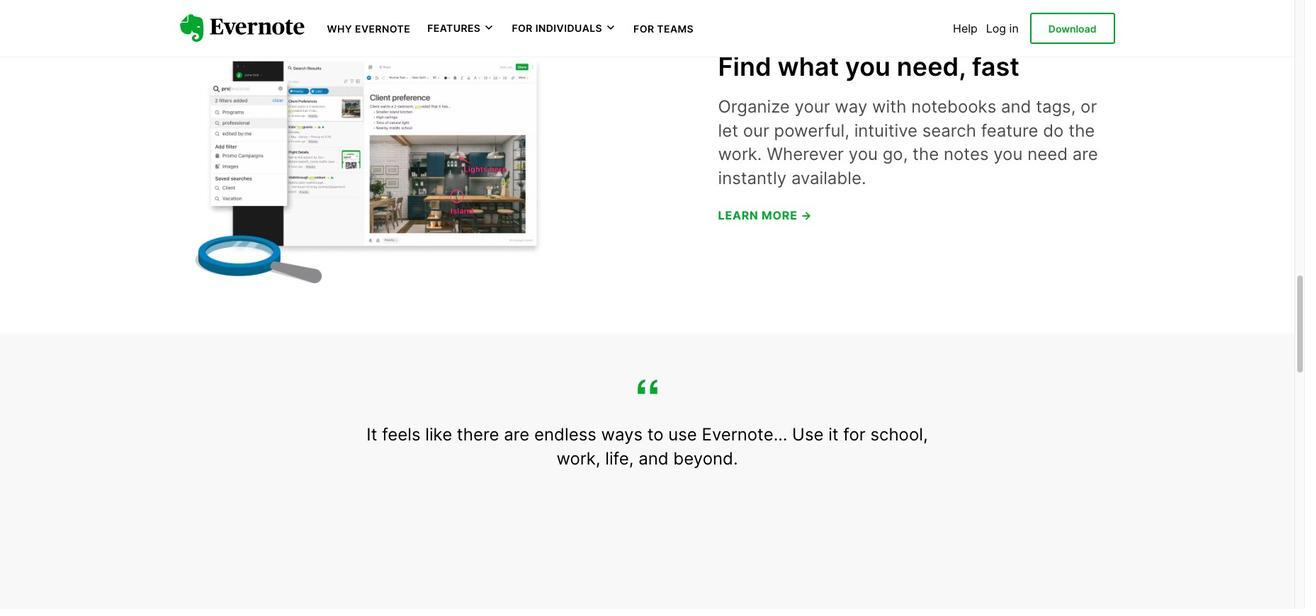 Task type: describe. For each thing, give the bounding box(es) containing it.
find what you need, fast
[[719, 51, 1020, 82]]

intuitive
[[855, 120, 918, 141]]

your
[[795, 97, 831, 117]]

fast
[[973, 51, 1020, 82]]

it feels like there are endless ways to use evernote… use it for school, work, life, and beyond.
[[367, 425, 929, 469]]

tags,
[[1037, 97, 1077, 117]]

what
[[778, 51, 840, 82]]

instantly
[[719, 168, 787, 189]]

feels
[[382, 425, 421, 445]]

wherever
[[767, 144, 844, 165]]

for teams
[[634, 23, 694, 35]]

need
[[1028, 144, 1068, 165]]

it
[[829, 425, 839, 445]]

1 vertical spatial the
[[913, 144, 940, 165]]

available.
[[792, 168, 867, 189]]

use
[[669, 425, 698, 445]]

learn
[[719, 209, 759, 223]]

teams
[[657, 23, 694, 35]]

log in link
[[987, 21, 1019, 35]]

endless
[[535, 425, 597, 445]]

are inside it feels like there are endless ways to use evernote… use it for school, work, life, and beyond.
[[504, 425, 530, 445]]

why evernote link
[[327, 21, 411, 35]]

for teams link
[[634, 21, 694, 35]]

you left go,
[[849, 144, 878, 165]]

features
[[428, 22, 481, 34]]

in
[[1010, 21, 1019, 35]]

evernote logo image
[[180, 14, 305, 42]]

for
[[844, 425, 866, 445]]

there
[[457, 425, 500, 445]]

evernote
[[355, 23, 411, 35]]

notes
[[944, 144, 989, 165]]

more
[[762, 209, 798, 223]]

our
[[743, 120, 770, 141]]

are inside organize your way with notebooks and tags, or let our powerful, intuitive search feature do the work. wherever you go, the notes you need are instantly available.
[[1073, 144, 1099, 165]]

like
[[426, 425, 452, 445]]

it
[[367, 425, 377, 445]]

you up way
[[846, 51, 891, 82]]

download
[[1049, 23, 1097, 35]]

why
[[327, 23, 352, 35]]

go,
[[883, 144, 908, 165]]

for individuals
[[512, 22, 603, 34]]

ways
[[602, 425, 643, 445]]

for for for teams
[[634, 23, 655, 35]]

for for for individuals
[[512, 22, 533, 34]]



Task type: vqa. For each thing, say whether or not it's contained in the screenshot.
the Pricing Link
no



Task type: locate. For each thing, give the bounding box(es) containing it.
0 vertical spatial the
[[1069, 120, 1096, 141]]

why evernote
[[327, 23, 411, 35]]

search
[[923, 120, 977, 141]]

need,
[[897, 51, 966, 82]]

1 horizontal spatial for
[[634, 23, 655, 35]]

1 horizontal spatial are
[[1073, 144, 1099, 165]]

or
[[1081, 97, 1098, 117]]

for inside 'for individuals' button
[[512, 22, 533, 34]]

0 horizontal spatial the
[[913, 144, 940, 165]]

individuals
[[536, 22, 603, 34]]

to
[[648, 425, 664, 445]]

and
[[1002, 97, 1032, 117], [639, 449, 669, 469]]

download link
[[1031, 13, 1116, 44]]

organize your way with notebooks and tags, or let our powerful, intuitive search feature do the work. wherever you go, the notes you need are instantly available.
[[719, 97, 1099, 189]]

the down the or
[[1069, 120, 1096, 141]]

1 horizontal spatial and
[[1002, 97, 1032, 117]]

1 vertical spatial are
[[504, 425, 530, 445]]

for left individuals
[[512, 22, 533, 34]]

learn more → link
[[719, 209, 813, 223]]

for left teams
[[634, 23, 655, 35]]

1 vertical spatial and
[[639, 449, 669, 469]]

evernote…
[[702, 425, 788, 445]]

and up feature
[[1002, 97, 1032, 117]]

use
[[793, 425, 824, 445]]

and inside it feels like there are endless ways to use evernote… use it for school, work, life, and beyond.
[[639, 449, 669, 469]]

with
[[873, 97, 907, 117]]

are right 'there'
[[504, 425, 530, 445]]

and inside organize your way with notebooks and tags, or let our powerful, intuitive search feature do the work. wherever you go, the notes you need are instantly available.
[[1002, 97, 1032, 117]]

1 horizontal spatial the
[[1069, 120, 1096, 141]]

you down feature
[[994, 144, 1023, 165]]

the right go,
[[913, 144, 940, 165]]

for individuals button
[[512, 21, 617, 35]]

beyond.
[[674, 449, 739, 469]]

do
[[1044, 120, 1065, 141]]

the
[[1069, 120, 1096, 141], [913, 144, 940, 165]]

0 horizontal spatial are
[[504, 425, 530, 445]]

organize
[[719, 97, 790, 117]]

notebooks
[[912, 97, 997, 117]]

0 horizontal spatial for
[[512, 22, 533, 34]]

search evernote feature showcase image
[[180, 43, 548, 289]]

find
[[719, 51, 772, 82]]

help
[[954, 21, 978, 35]]

for inside for teams "link"
[[634, 23, 655, 35]]

are
[[1073, 144, 1099, 165], [504, 425, 530, 445]]

work,
[[557, 449, 601, 469]]

learn more →
[[719, 209, 813, 223]]

→
[[801, 209, 813, 223]]

life,
[[606, 449, 634, 469]]

log
[[987, 21, 1007, 35]]

let
[[719, 120, 739, 141]]

are right need
[[1073, 144, 1099, 165]]

features button
[[428, 21, 495, 35]]

school,
[[871, 425, 929, 445]]

feature
[[982, 120, 1039, 141]]

work.
[[719, 144, 763, 165]]

for
[[512, 22, 533, 34], [634, 23, 655, 35]]

0 vertical spatial and
[[1002, 97, 1032, 117]]

way
[[835, 97, 868, 117]]

you
[[846, 51, 891, 82], [849, 144, 878, 165], [994, 144, 1023, 165]]

0 horizontal spatial and
[[639, 449, 669, 469]]

help link
[[954, 21, 978, 35]]

powerful,
[[775, 120, 850, 141]]

0 vertical spatial are
[[1073, 144, 1099, 165]]

log in
[[987, 21, 1019, 35]]

and down the to
[[639, 449, 669, 469]]



